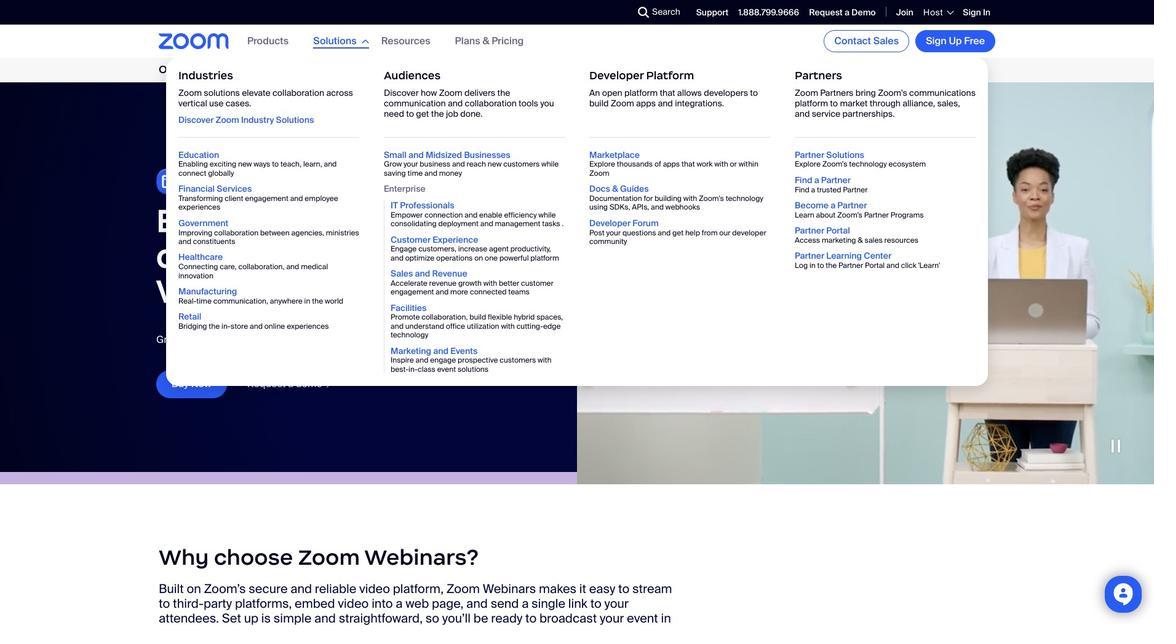 Task type: vqa. For each thing, say whether or not it's contained in the screenshot.
Job
yes



Task type: describe. For each thing, give the bounding box(es) containing it.
experience
[[433, 234, 478, 245]]

documentation
[[589, 194, 642, 204]]

time inside education enabling exciting new ways to teach, learn, and connect globally financial services transforming client engagement and employee experiences government improving collaboration between agencies, ministries and constituents healthcare connecting care, collaboration, and medical innovation manufacturing real-time communication, anywhere in the world retail bridging the in-store and online experiences
[[196, 296, 212, 306]]

sign for sign in
[[963, 7, 981, 18]]

enable
[[479, 210, 502, 220]]

retail link
[[178, 311, 201, 322]]

solutions inside 'industries zoom solutions elevate collaboration across vertical use cases. discover zoom industry solutions'
[[204, 87, 240, 99]]

get inside audiences discover how zoom delivers the communication and collaboration tools you need to get the job done.
[[416, 108, 429, 119]]

1.888.799.9666 link
[[739, 7, 799, 18]]

of
[[655, 160, 661, 169]]

apps inside the marketplace explore thousands of apps that work with or within zoom docs & guides documentation for building with zoom's technology using sdks, apis, and webhooks developer forum post your questions and get help from our developer community
[[663, 160, 680, 169]]

become a partner link
[[795, 200, 867, 211]]

with right building
[[683, 194, 697, 204]]

you'll
[[442, 611, 471, 626]]

growth
[[458, 279, 482, 289]]

third-
[[173, 596, 204, 612]]

host button
[[923, 7, 953, 18]]

1 vertical spatial partners
[[820, 87, 854, 99]]

and right apis,
[[651, 203, 664, 212]]

build inside small and midsized businesses grow your business and reach new customers while saving time and money enterprise it professionals empower connection and enable efficiency while consolidating deployment and management tasks . customer experience engage customers, increase agent productivity, and optimize operations on one powerful platform sales and revenue accelerate revenue growth with better customer engagement and more connected teams facilities promote collaboration, build flexible hybrid spaces, and understand office utilization with cutting-edge technology marketing and events inspire and engage prospective customers with best-in-class event solutions
[[470, 313, 486, 323]]

explore inside the marketplace explore thousands of apps that work with or within zoom docs & guides documentation for building with zoom's technology using sdks, apis, and webhooks developer forum post your questions and get help from our developer community
[[589, 160, 615, 169]]

marketplace link
[[589, 149, 640, 160]]

get inside the marketplace explore thousands of apps that work with or within zoom docs & guides documentation for building with zoom's technology using sdks, apis, and webhooks developer forum post your questions and get help from our developer community
[[673, 228, 684, 238]]

learn,
[[303, 160, 322, 169]]

and right small
[[409, 149, 424, 160]]

0 horizontal spatial &
[[483, 35, 489, 48]]

developers
[[704, 87, 748, 99]]

time inside small and midsized businesses grow your business and reach new customers while saving time and money enterprise it professionals empower connection and enable efficiency while consolidating deployment and management tasks . customer experience engage customers, increase agent productivity, and optimize operations on one powerful platform sales and revenue accelerate revenue growth with better customer engagement and more connected teams facilities promote collaboration, build flexible hybrid spaces, and understand office utilization with cutting-edge technology marketing and events inspire and engage prospective customers with best-in-class event solutions
[[408, 168, 423, 178]]

community
[[589, 237, 627, 247]]

that for marketplace
[[682, 160, 695, 169]]

sales and revenue link
[[391, 268, 467, 279]]

partner down learn
[[795, 225, 825, 236]]

platform inside partners zoom partners bring zoom's communications platform to market through alliance, sales, and service partnerships.
[[795, 98, 828, 109]]

request for request a demo
[[247, 378, 286, 391]]

discover zoom industry solutions link
[[178, 114, 314, 125]]

your down easy
[[600, 611, 624, 626]]

hybrid
[[514, 313, 535, 323]]

your left audiences
[[303, 333, 323, 346]]

zoom inside partners zoom partners bring zoom's communications platform to market through alliance, sales, and service partnerships.
[[795, 87, 818, 99]]

zoom logo image
[[159, 33, 229, 49]]

join link
[[896, 7, 914, 18]]

access
[[795, 236, 820, 245]]

and left send
[[466, 596, 488, 612]]

makes
[[539, 582, 577, 598]]

with down the "edge"
[[538, 356, 552, 366]]

to right link
[[590, 596, 602, 612]]

the left job
[[431, 108, 444, 119]]

sales,
[[937, 98, 960, 109]]

grow inside expand your reach, connect with zoom webinars main content
[[156, 333, 180, 346]]

partner up the 'sales'
[[864, 210, 889, 220]]

zoom's inside partners zoom partners bring zoom's communications platform to market through alliance, sales, and service partnerships.
[[878, 87, 907, 99]]

zoom's inside built on zoom's secure and reliable video platform, zoom webinars makes it easy to stream to third-party platforms, embed video into a web page, and send a single link to your attendees. set up is simple and straightfoward, so you'll be ready to broadcast your event
[[204, 582, 246, 598]]

up
[[949, 34, 962, 47]]

an
[[589, 87, 600, 99]]

webinars inside built on zoom's secure and reliable video platform, zoom webinars makes it easy to stream to third-party platforms, embed video into a web page, and send a single link to your attendees. set up is simple and straightfoward, so you'll be ready to broadcast your event
[[483, 582, 536, 598]]

zoom inside developer platform an open platform that allows developers to build zoom apps and integrations.
[[611, 98, 634, 109]]

request a demo
[[247, 378, 322, 391]]

customer experience link
[[391, 234, 478, 245]]

increase
[[458, 244, 487, 254]]

audiences
[[325, 333, 372, 346]]

single
[[532, 596, 566, 612]]

connection
[[425, 210, 463, 220]]

so
[[426, 611, 439, 626]]

partner up find a partner link
[[795, 149, 825, 160]]

1 vertical spatial customers
[[500, 356, 536, 366]]

and inside audiences discover how zoom delivers the communication and collaboration tools you need to get the job done.
[[448, 98, 463, 109]]

the left world
[[312, 296, 323, 306]]

using
[[589, 203, 608, 212]]

engagement inside education enabling exciting new ways to teach, learn, and connect globally financial services transforming client engagement and employee experiences government improving collaboration between agencies, ministries and constituents healthcare connecting care, collaboration, and medical innovation manufacturing real-time communication, anywhere in the world retail bridging the in-store and online experiences
[[245, 194, 288, 204]]

and up high-
[[391, 322, 404, 332]]

1 vertical spatial while
[[539, 210, 556, 220]]

customer
[[521, 279, 554, 289]]

business inside small and midsized businesses grow your business and reach new customers while saving time and money enterprise it professionals empower connection and enable efficiency while consolidating deployment and management tasks . customer experience engage customers, increase agent productivity, and optimize operations on one powerful platform sales and revenue accelerate revenue growth with better customer engagement and more connected teams facilities promote collaboration, build flexible hybrid spaces, and understand office utilization with cutting-edge technology marketing and events inspire and engage prospective customers with best-in-class event solutions
[[420, 160, 450, 169]]

zoom inside audiences discover how zoom delivers the communication and collaboration tools you need to get the job done.
[[439, 87, 462, 99]]

that for developer
[[660, 87, 675, 99]]

to right "ready"
[[525, 611, 537, 626]]

with left better
[[483, 279, 497, 289]]

with left high-
[[375, 333, 393, 346]]

embed
[[295, 596, 335, 612]]

and inside partners zoom partners bring zoom's communications platform to market through alliance, sales, and service partnerships.
[[795, 108, 810, 119]]

globally
[[208, 168, 234, 178]]

to inside partner solutions explore zoom's technology ecosystem find a partner find a trusted partner become a partner learn about zoom's partner programs partner portal access marketing & sales resources partner learning center log in to the partner portal and click 'learn'
[[817, 261, 824, 271]]

learn
[[795, 210, 814, 220]]

about
[[816, 210, 836, 220]]

flexible
[[488, 313, 512, 323]]

click
[[901, 261, 917, 271]]

elevate
[[242, 87, 271, 99]]

operations
[[436, 253, 473, 263]]

grow inside small and midsized businesses grow your business and reach new customers while saving time and money enterprise it professionals empower connection and enable efficiency while consolidating deployment and management tasks . customer experience engage customers, increase agent productivity, and optimize operations on one powerful platform sales and revenue accelerate revenue growth with better customer engagement and more connected teams facilities promote collaboration, build flexible hybrid spaces, and understand office utilization with cutting-edge technology marketing and events inspire and engage prospective customers with best-in-class event solutions
[[384, 160, 402, 169]]

transforming
[[178, 194, 223, 204]]

and right learn,
[[324, 160, 337, 169]]

learning
[[826, 251, 862, 262]]

engagement inside small and midsized businesses grow your business and reach new customers while saving time and money enterprise it professionals empower connection and enable efficiency while consolidating deployment and management tasks . customer experience engage customers, increase agent productivity, and optimize operations on one powerful platform sales and revenue accelerate revenue growth with better customer engagement and more connected teams facilities promote collaboration, build flexible hybrid spaces, and understand office utilization with cutting-edge technology marketing and events inspire and engage prospective customers with best-in-class event solutions
[[391, 288, 434, 297]]

tasks
[[542, 219, 560, 229]]

buy now
[[172, 378, 212, 391]]

web
[[406, 596, 429, 612]]

1.888.799.9666
[[739, 7, 799, 18]]

the right delivers
[[497, 87, 510, 99]]

partner right 'trusted' in the right top of the page
[[843, 185, 868, 195]]

support link
[[696, 7, 729, 18]]

developer
[[732, 228, 766, 238]]

better
[[499, 279, 519, 289]]

education link
[[178, 149, 219, 160]]

request a demo link
[[247, 378, 333, 391]]

work
[[697, 160, 713, 169]]

choose
[[214, 545, 293, 572]]

0 vertical spatial pricing
[[492, 35, 524, 48]]

more
[[450, 288, 468, 297]]

and left enable
[[465, 210, 478, 220]]

facilities
[[391, 303, 427, 314]]

partner up become a partner link
[[821, 175, 851, 186]]

zoom inside expand your reach, connect with zoom webinars
[[379, 236, 472, 276]]

with inside expand your reach, connect with zoom webinars
[[299, 236, 371, 276]]

0 vertical spatial while
[[541, 160, 559, 169]]

and left the more on the top left of the page
[[436, 288, 449, 297]]

and left medical
[[286, 262, 299, 272]]

zoom inside built on zoom's secure and reliable video platform, zoom webinars makes it easy to stream to third-party platforms, embed video into a web page, and send a single link to your attendees. set up is simple and straightfoward, so you'll be ready to broadcast your event
[[447, 582, 480, 598]]

support
[[696, 7, 729, 18]]

accelerate
[[391, 279, 427, 289]]

technology inside small and midsized businesses grow your business and reach new customers while saving time and money enterprise it professionals empower connection and enable efficiency while consolidating deployment and management tasks . customer experience engage customers, increase agent productivity, and optimize operations on one powerful platform sales and revenue accelerate revenue growth with better customer engagement and more connected teams facilities promote collaboration, build flexible hybrid spaces, and understand office utilization with cutting-edge technology marketing and events inspire and engage prospective customers with best-in-class event solutions
[[391, 331, 428, 340]]

online
[[159, 63, 193, 77]]

into
[[372, 596, 393, 612]]

1 vertical spatial zoom's
[[837, 210, 863, 220]]

and right inspire
[[416, 356, 429, 366]]

audiences discover how zoom delivers the communication and collaboration tools you need to get the job done.
[[384, 69, 554, 119]]

to inside developer platform an open platform that allows developers to build zoom apps and integrations.
[[750, 87, 758, 99]]

and left optimize
[[391, 253, 404, 263]]

teams
[[508, 288, 530, 297]]

sign for sign up free
[[926, 34, 947, 47]]

the inside partner solutions explore zoom's technology ecosystem find a partner find a trusted partner become a partner learn about zoom's partner programs partner portal access marketing & sales resources partner learning center log in to the partner portal and click 'learn'
[[826, 261, 837, 271]]

1 horizontal spatial sales
[[873, 34, 899, 47]]

secure
[[249, 582, 288, 598]]

solutions inside partner solutions explore zoom's technology ecosystem find a partner find a trusted partner become a partner learn about zoom's partner programs partner portal access marketing & sales resources partner learning center log in to the partner portal and click 'learn'
[[826, 149, 864, 160]]

expand
[[156, 201, 277, 241]]

between
[[260, 228, 290, 238]]

management
[[495, 219, 540, 229]]

1 vertical spatial portal
[[865, 261, 885, 271]]

your right it
[[605, 596, 629, 612]]

partner down marketing
[[839, 261, 863, 271]]

event inside built on zoom's secure and reliable video platform, zoom webinars makes it easy to stream to third-party platforms, embed video into a web page, and send a single link to your attendees. set up is simple and straightfoward, so you'll be ready to broadcast your event
[[627, 611, 658, 626]]

apps inside developer platform an open platform that allows developers to build zoom apps and integrations.
[[636, 98, 656, 109]]

to left third-
[[159, 596, 170, 612]]

to right easy
[[618, 582, 630, 598]]

store
[[231, 322, 248, 332]]

with left or
[[714, 160, 728, 169]]

and left events
[[433, 346, 449, 357]]

contact sales
[[834, 34, 899, 47]]

marketing and events link
[[391, 346, 478, 357]]

best-
[[391, 365, 409, 375]]

partner down the access
[[795, 251, 825, 262]]

constituents
[[193, 237, 235, 247]]

simple
[[274, 611, 312, 626]]

sdks,
[[610, 203, 630, 212]]

broadcast
[[540, 611, 597, 626]]

and right the 'store'
[[250, 322, 263, 332]]

to inside partners zoom partners bring zoom's communications platform to market through alliance, sales, and service partnerships.
[[830, 98, 838, 109]]

zoom's inside the marketplace explore thousands of apps that work with or within zoom docs & guides documentation for building with zoom's technology using sdks, apis, and webhooks developer forum post your questions and get help from our developer community
[[699, 194, 724, 204]]

expand your reach, connect with zoom webinars main content
[[0, 82, 1154, 626]]

sales
[[865, 236, 883, 245]]

guides
[[620, 183, 649, 195]]

engage inside expand your reach, connect with zoom webinars main content
[[267, 333, 301, 346]]

attendees.
[[159, 611, 219, 626]]

0 horizontal spatial portal
[[826, 225, 850, 236]]

agencies,
[[291, 228, 324, 238]]

and left reach
[[452, 160, 465, 169]]

0 vertical spatial solutions
[[313, 35, 357, 48]]

healthcare link
[[178, 252, 223, 263]]

businesses
[[464, 149, 510, 160]]



Task type: locate. For each thing, give the bounding box(es) containing it.
0 horizontal spatial time
[[196, 296, 212, 306]]

webhooks
[[666, 203, 700, 212]]

vertical
[[178, 98, 207, 109]]

1 horizontal spatial pricing
[[492, 35, 524, 48]]

and right questions
[[658, 228, 671, 238]]

new inside small and midsized businesses grow your business and reach new customers while saving time and money enterprise it professionals empower connection and enable efficiency while consolidating deployment and management tasks . customer experience engage customers, increase agent productivity, and optimize operations on one powerful platform sales and revenue accelerate revenue growth with better customer engagement and more connected teams facilities promote collaboration, build flexible hybrid spaces, and understand office utilization with cutting-edge technology marketing and events inspire and engage prospective customers with best-in-class event solutions
[[488, 160, 502, 169]]

your inside expand your reach, connect with zoom webinars
[[285, 201, 359, 241]]

partner down 'trusted' in the right top of the page
[[838, 200, 867, 211]]

& right docs
[[612, 183, 618, 195]]

0 vertical spatial connect
[[178, 168, 206, 178]]

solutions
[[313, 35, 357, 48], [276, 114, 314, 125], [826, 149, 864, 160]]

solutions down industries
[[204, 87, 240, 99]]

collaboration left tools
[[465, 98, 517, 109]]

built
[[159, 582, 184, 598]]

and down optimize
[[415, 268, 430, 279]]

0 vertical spatial partners
[[795, 69, 842, 82]]

plans
[[455, 35, 480, 48]]

new left ways
[[238, 160, 252, 169]]

0 horizontal spatial zoom's
[[699, 194, 724, 204]]

edge
[[543, 322, 561, 332]]

1 horizontal spatial that
[[682, 160, 695, 169]]

zoom's right the bring
[[878, 87, 907, 99]]

build right you
[[589, 98, 609, 109]]

that down the platform
[[660, 87, 675, 99]]

0 vertical spatial get
[[416, 108, 429, 119]]

collaboration inside 'industries zoom solutions elevate collaboration across vertical use cases. discover zoom industry solutions'
[[273, 87, 324, 99]]

0 vertical spatial &
[[483, 35, 489, 48]]

webinars icon image
[[156, 169, 262, 196]]

webcasting.
[[478, 333, 532, 346]]

demo
[[296, 378, 322, 391]]

experiences
[[178, 203, 221, 212], [287, 322, 329, 332]]

1 vertical spatial get
[[673, 228, 684, 238]]

video
[[451, 333, 476, 346], [359, 582, 390, 598], [338, 596, 369, 612]]

connect
[[178, 168, 206, 178], [156, 236, 292, 276]]

1 horizontal spatial discover
[[384, 87, 419, 99]]

build
[[589, 98, 609, 109], [470, 313, 486, 323]]

1 vertical spatial sign
[[926, 34, 947, 47]]

platform,
[[393, 582, 444, 598]]

1 vertical spatial solutions
[[458, 365, 489, 375]]

search image
[[638, 7, 649, 18], [638, 7, 649, 18]]

1 horizontal spatial apps
[[663, 160, 680, 169]]

in inside partner solutions explore zoom's technology ecosystem find a partner find a trusted partner become a partner learn about zoom's partner programs partner portal access marketing & sales resources partner learning center log in to the partner portal and click 'learn'
[[810, 261, 816, 271]]

1 horizontal spatial explore
[[795, 160, 821, 169]]

0 horizontal spatial experiences
[[178, 203, 221, 212]]

to right log
[[817, 261, 824, 271]]

grow down bridging
[[156, 333, 180, 346]]

and left money
[[425, 168, 437, 178]]

collaboration inside education enabling exciting new ways to teach, learn, and connect globally financial services transforming client engagement and employee experiences government improving collaboration between agencies, ministries and constituents healthcare connecting care, collaboration, and medical innovation manufacturing real-time communication, anywhere in the world retail bridging the in-store and online experiences
[[214, 228, 259, 238]]

in right log
[[810, 261, 816, 271]]

connect inside education enabling exciting new ways to teach, learn, and connect globally financial services transforming client engagement and employee experiences government improving collaboration between agencies, ministries and constituents healthcare connecting care, collaboration, and medical innovation manufacturing real-time communication, anywhere in the world retail bridging the in-store and online experiences
[[178, 168, 206, 178]]

0 vertical spatial grow
[[384, 160, 402, 169]]

2 explore from the left
[[795, 160, 821, 169]]

with up webcasting.
[[501, 322, 515, 332]]

easy
[[589, 582, 615, 598]]

innovation
[[178, 271, 213, 281]]

customers
[[503, 160, 540, 169], [500, 356, 536, 366]]

1 horizontal spatial request
[[809, 7, 843, 18]]

on inside built on zoom's secure and reliable video platform, zoom webinars makes it easy to stream to third-party platforms, embed video into a web page, and send a single link to your attendees. set up is simple and straightfoward, so you'll be ready to broadcast your event
[[187, 582, 201, 598]]

0 horizontal spatial event
[[437, 365, 456, 375]]

build left the flexible
[[470, 313, 486, 323]]

your up enterprise
[[404, 160, 418, 169]]

it
[[579, 582, 586, 598]]

0 vertical spatial in
[[810, 261, 816, 271]]

and inside developer platform an open platform that allows developers to build zoom apps and integrations.
[[658, 98, 673, 109]]

portal down about
[[826, 225, 850, 236]]

ways
[[254, 160, 270, 169]]

technology
[[849, 160, 887, 169], [726, 194, 764, 204], [391, 331, 428, 340]]

service
[[812, 108, 841, 119]]

webinars up "ready"
[[483, 582, 536, 598]]

0 vertical spatial zoom's
[[878, 87, 907, 99]]

0 vertical spatial time
[[408, 168, 423, 178]]

0 horizontal spatial get
[[416, 108, 429, 119]]

0 horizontal spatial collaboration
[[214, 228, 259, 238]]

agent
[[489, 244, 509, 254]]

sign in
[[963, 7, 991, 18]]

in- inside small and midsized businesses grow your business and reach new customers while saving time and money enterprise it professionals empower connection and enable efficiency while consolidating deployment and management tasks . customer experience engage customers, increase agent productivity, and optimize operations on one powerful platform sales and revenue accelerate revenue growth with better customer engagement and more connected teams facilities promote collaboration, build flexible hybrid spaces, and understand office utilization with cutting-edge technology marketing and events inspire and engage prospective customers with best-in-class event solutions
[[409, 365, 418, 375]]

that inside the marketplace explore thousands of apps that work with or within zoom docs & guides documentation for building with zoom's technology using sdks, apis, and webhooks developer forum post your questions and get help from our developer community
[[682, 160, 695, 169]]

the down marketing
[[826, 261, 837, 271]]

business inside expand your reach, connect with zoom webinars main content
[[204, 333, 245, 346]]

expand your reach, connect with zoom webinars
[[156, 201, 472, 311]]

collaboration, inside small and midsized businesses grow your business and reach new customers while saving time and money enterprise it professionals empower connection and enable efficiency while consolidating deployment and management tasks . customer experience engage customers, increase agent productivity, and optimize operations on one powerful platform sales and revenue accelerate revenue growth with better customer engagement and more connected teams facilities promote collaboration, build flexible hybrid spaces, and understand office utilization with cutting-edge technology marketing and events inspire and engage prospective customers with best-in-class event solutions
[[422, 313, 468, 323]]

1 horizontal spatial time
[[408, 168, 423, 178]]

0 horizontal spatial in-
[[222, 322, 231, 332]]

education enabling exciting new ways to teach, learn, and connect globally financial services transforming client engagement and employee experiences government improving collaboration between agencies, ministries and constituents healthcare connecting care, collaboration, and medical innovation manufacturing real-time communication, anywhere in the world retail bridging the in-store and online experiences
[[178, 149, 359, 332]]

plans & pricing
[[455, 35, 524, 48]]

and down the 'store'
[[247, 333, 264, 346]]

None search field
[[593, 2, 641, 22]]

experiences right online
[[287, 322, 329, 332]]

2 find from the top
[[795, 185, 810, 195]]

0 horizontal spatial that
[[660, 87, 675, 99]]

0 vertical spatial on
[[475, 253, 483, 263]]

0 vertical spatial sales
[[873, 34, 899, 47]]

connect inside expand your reach, connect with zoom webinars
[[156, 236, 292, 276]]

up
[[244, 611, 258, 626]]

pricing right plans
[[492, 35, 524, 48]]

in- inside education enabling exciting new ways to teach, learn, and connect globally financial services transforming client engagement and employee experiences government improving collaboration between agencies, ministries and constituents healthcare connecting care, collaboration, and medical innovation manufacturing real-time communication, anywhere in the world retail bridging the in-store and online experiences
[[222, 322, 231, 332]]

0 horizontal spatial solutions
[[204, 87, 240, 99]]

0 vertical spatial customers
[[503, 160, 540, 169]]

0 horizontal spatial technology
[[391, 331, 428, 340]]

& inside partner solutions explore zoom's technology ecosystem find a partner find a trusted partner become a partner learn about zoom's partner programs partner portal access marketing & sales resources partner learning center log in to the partner portal and click 'learn'
[[858, 236, 863, 245]]

time
[[408, 168, 423, 178], [196, 296, 212, 306]]

solutions right industry
[[276, 114, 314, 125]]

collaboration left across
[[273, 87, 324, 99]]

event right "class" on the bottom left
[[437, 365, 456, 375]]

cases.
[[226, 98, 251, 109]]

portal down the 'sales'
[[865, 261, 885, 271]]

apps right of
[[663, 160, 680, 169]]

help
[[685, 228, 700, 238]]

solutions up find a partner link
[[826, 149, 864, 160]]

platform
[[625, 87, 658, 99], [795, 98, 828, 109], [531, 253, 559, 263]]

on
[[475, 253, 483, 263], [187, 582, 201, 598]]

1 new from the left
[[238, 160, 252, 169]]

class
[[418, 365, 435, 375]]

cutting-
[[517, 322, 543, 332]]

to right need
[[406, 108, 414, 119]]

request for request a demo
[[809, 7, 843, 18]]

alliance,
[[903, 98, 935, 109]]

in inside education enabling exciting new ways to teach, learn, and connect globally financial services transforming client engagement and employee experiences government improving collaboration between agencies, ministries and constituents healthcare connecting care, collaboration, and medical innovation manufacturing real-time communication, anywhere in the world retail bridging the in-store and online experiences
[[304, 296, 310, 306]]

0 vertical spatial engage
[[267, 333, 301, 346]]

collaboration
[[273, 87, 324, 99], [465, 98, 517, 109], [214, 228, 259, 238]]

to inside audiences discover how zoom delivers the communication and collaboration tools you need to get the job done.
[[406, 108, 414, 119]]

video down office
[[451, 333, 476, 346]]

1 horizontal spatial event
[[627, 611, 658, 626]]

join
[[896, 7, 914, 18]]

and up the simple
[[291, 582, 312, 598]]

your down bridging
[[182, 333, 202, 346]]

0 vertical spatial engagement
[[245, 194, 288, 204]]

in- down communication,
[[222, 322, 231, 332]]

2 vertical spatial webinars
[[483, 582, 536, 598]]

video player application
[[577, 82, 1154, 485]]

1 vertical spatial apps
[[663, 160, 680, 169]]

platform inside developer platform an open platform that allows developers to build zoom apps and integrations.
[[625, 87, 658, 99]]

build inside developer platform an open platform that allows developers to build zoom apps and integrations.
[[589, 98, 609, 109]]

to
[[750, 87, 758, 99], [830, 98, 838, 109], [406, 108, 414, 119], [272, 160, 279, 169], [817, 261, 824, 271], [618, 582, 630, 598], [159, 596, 170, 612], [590, 596, 602, 612], [525, 611, 537, 626]]

technology inside the marketplace explore thousands of apps that work with or within zoom docs & guides documentation for building with zoom's technology using sdks, apis, and webhooks developer forum post your questions and get help from our developer community
[[726, 194, 764, 204]]

2 new from the left
[[488, 160, 502, 169]]

solutions button
[[313, 35, 357, 48]]

webinars inside expand your reach, connect with zoom webinars
[[156, 271, 310, 311]]

on right built
[[187, 582, 201, 598]]

platform
[[646, 69, 694, 82]]

collaboration down client
[[214, 228, 259, 238]]

1 vertical spatial that
[[682, 160, 695, 169]]

1 vertical spatial on
[[187, 582, 201, 598]]

0 vertical spatial sign
[[963, 7, 981, 18]]

1 vertical spatial in
[[304, 296, 310, 306]]

events
[[451, 346, 478, 357]]

& right plans
[[483, 35, 489, 48]]

engagement right client
[[245, 194, 288, 204]]

zoom inside the marketplace explore thousands of apps that work with or within zoom docs & guides documentation for building with zoom's technology using sdks, apis, and webhooks developer forum post your questions and get help from our developer community
[[589, 168, 609, 178]]

reliable
[[315, 582, 356, 598]]

0 vertical spatial solutions
[[204, 87, 240, 99]]

0 horizontal spatial sign
[[926, 34, 947, 47]]

0 horizontal spatial platform
[[531, 253, 559, 263]]

and left employee
[[290, 194, 303, 204]]

that left work
[[682, 160, 695, 169]]

industries
[[178, 69, 233, 82]]

collaboration, inside education enabling exciting new ways to teach, learn, and connect globally financial services transforming client engagement and employee experiences government improving collaboration between agencies, ministries and constituents healthcare connecting care, collaboration, and medical innovation manufacturing real-time communication, anywhere in the world retail bridging the in-store and online experiences
[[238, 262, 285, 272]]

industry
[[241, 114, 274, 125]]

0 vertical spatial apps
[[636, 98, 656, 109]]

become
[[795, 200, 829, 211]]

or
[[730, 160, 737, 169]]

webinars inside dropdown button
[[195, 63, 247, 77]]

time up retail
[[196, 296, 212, 306]]

1 vertical spatial zoom's
[[699, 194, 724, 204]]

sales down optimize
[[391, 268, 413, 279]]

0 horizontal spatial on
[[187, 582, 201, 598]]

reach,
[[367, 201, 466, 241]]

& left the 'sales'
[[858, 236, 863, 245]]

the right bridging
[[209, 322, 220, 332]]

1 vertical spatial solutions
[[276, 114, 314, 125]]

revenue
[[429, 279, 457, 289]]

developer up open in the top right of the page
[[589, 69, 644, 82]]

sales right contact
[[873, 34, 899, 47]]

apis,
[[632, 203, 649, 212]]

0 vertical spatial business
[[420, 160, 450, 169]]

your
[[404, 160, 418, 169], [285, 201, 359, 241], [606, 228, 621, 238], [182, 333, 202, 346], [303, 333, 323, 346], [605, 596, 629, 612], [600, 611, 624, 626]]

apps right open in the top right of the page
[[636, 98, 656, 109]]

0 horizontal spatial explore
[[589, 160, 615, 169]]

inspire
[[391, 356, 414, 366]]

1 horizontal spatial new
[[488, 160, 502, 169]]

0 vertical spatial request
[[809, 7, 843, 18]]

engage down quality
[[430, 356, 456, 366]]

1 find from the top
[[795, 175, 812, 186]]

midsized
[[426, 149, 462, 160]]

powerful
[[500, 253, 529, 263]]

to right "developers"
[[750, 87, 758, 99]]

0 vertical spatial technology
[[849, 160, 887, 169]]

ready
[[491, 611, 523, 626]]

technology up marketing
[[391, 331, 428, 340]]

2 vertical spatial zoom's
[[204, 582, 246, 598]]

event down the stream
[[627, 611, 658, 626]]

1 vertical spatial engage
[[430, 356, 456, 366]]

programs
[[891, 210, 924, 220]]

financial services link
[[178, 183, 252, 195]]

1 vertical spatial request
[[247, 378, 286, 391]]

solutions inside 'industries zoom solutions elevate collaboration across vertical use cases. discover zoom industry solutions'
[[276, 114, 314, 125]]

new inside education enabling exciting new ways to teach, learn, and connect globally financial services transforming client engagement and employee experiences government improving collaboration between agencies, ministries and constituents healthcare connecting care, collaboration, and medical innovation manufacturing real-time communication, anywhere in the world retail bridging the in-store and online experiences
[[238, 160, 252, 169]]

1 horizontal spatial solutions
[[458, 365, 489, 375]]

0 horizontal spatial discover
[[178, 114, 214, 125]]

0 horizontal spatial sales
[[391, 268, 413, 279]]

government
[[178, 218, 228, 229]]

need
[[384, 108, 404, 119]]

partner solutions explore zoom's technology ecosystem find a partner find a trusted partner become a partner learn about zoom's partner programs partner portal access marketing & sales resources partner learning center log in to the partner portal and click 'learn'
[[795, 149, 940, 271]]

and up healthcare "link"
[[178, 237, 191, 247]]

platform right open in the top right of the page
[[625, 87, 658, 99]]

0 horizontal spatial business
[[204, 333, 245, 346]]

sales inside small and midsized businesses grow your business and reach new customers while saving time and money enterprise it professionals empower connection and enable efficiency while consolidating deployment and management tasks . customer experience engage customers, increase agent productivity, and optimize operations on one powerful platform sales and revenue accelerate revenue growth with better customer engagement and more connected teams facilities promote collaboration, build flexible hybrid spaces, and understand office utilization with cutting-edge technology marketing and events inspire and engage prospective customers with best-in-class event solutions
[[391, 268, 413, 279]]

0 vertical spatial zoom's
[[822, 160, 848, 169]]

event inside small and midsized businesses grow your business and reach new customers while saving time and money enterprise it professionals empower connection and enable efficiency while consolidating deployment and management tasks . customer experience engage customers, increase agent productivity, and optimize operations on one powerful platform sales and revenue accelerate revenue growth with better customer engagement and more connected teams facilities promote collaboration, build flexible hybrid spaces, and understand office utilization with cutting-edge technology marketing and events inspire and engage prospective customers with best-in-class event solutions
[[437, 365, 456, 375]]

quality
[[419, 333, 449, 346]]

customers down webcasting.
[[500, 356, 536, 366]]

marketing
[[391, 346, 431, 357]]

engage inside small and midsized businesses grow your business and reach new customers while saving time and money enterprise it professionals empower connection and enable efficiency while consolidating deployment and management tasks . customer experience engage customers, increase agent productivity, and optimize operations on one powerful platform sales and revenue accelerate revenue growth with better customer engagement and more connected teams facilities promote collaboration, build flexible hybrid spaces, and understand office utilization with cutting-edge technology marketing and events inspire and engage prospective customers with best-in-class event solutions
[[430, 356, 456, 366]]

sign left up
[[926, 34, 947, 47]]

your inside small and midsized businesses grow your business and reach new customers while saving time and money enterprise it professionals empower connection and enable efficiency while consolidating deployment and management tasks . customer experience engage customers, increase agent productivity, and optimize operations on one powerful platform sales and revenue accelerate revenue growth with better customer engagement and more connected teams facilities promote collaboration, build flexible hybrid spaces, and understand office utilization with cutting-edge technology marketing and events inspire and engage prospective customers with best-in-class event solutions
[[404, 160, 418, 169]]

2 developer from the top
[[589, 218, 631, 229]]

0 vertical spatial portal
[[826, 225, 850, 236]]

request a demo link
[[809, 7, 876, 18]]

integrations.
[[675, 98, 724, 109]]

that inside developer platform an open platform that allows developers to build zoom apps and integrations.
[[660, 87, 675, 99]]

partner solutions link
[[795, 149, 864, 160]]

1 horizontal spatial technology
[[726, 194, 764, 204]]

1 vertical spatial connect
[[156, 236, 292, 276]]

forum
[[633, 218, 659, 229]]

0 horizontal spatial new
[[238, 160, 252, 169]]

technology down within
[[726, 194, 764, 204]]

while left "."
[[539, 210, 556, 220]]

get left help
[[673, 228, 684, 238]]

collaboration inside audiences discover how zoom delivers the communication and collaboration tools you need to get the job done.
[[465, 98, 517, 109]]

in right anywhere
[[304, 296, 310, 306]]

1 vertical spatial discover
[[178, 114, 214, 125]]

customers right reach
[[503, 160, 540, 169]]

1 horizontal spatial collaboration
[[273, 87, 324, 99]]

and left allows
[[658, 98, 673, 109]]

discover down audiences
[[384, 87, 419, 99]]

0 vertical spatial collaboration,
[[238, 262, 285, 272]]

1 horizontal spatial build
[[589, 98, 609, 109]]

video up straightfoward, at left bottom
[[359, 582, 390, 598]]

marketplace
[[589, 149, 640, 160]]

sign up free
[[926, 34, 985, 47]]

docs
[[589, 183, 610, 195]]

and left service
[[795, 108, 810, 119]]

from
[[702, 228, 718, 238]]

1 explore from the left
[[589, 160, 615, 169]]

2 vertical spatial solutions
[[826, 149, 864, 160]]

2 horizontal spatial platform
[[795, 98, 828, 109]]

1 vertical spatial webinars
[[156, 271, 310, 311]]

buy
[[172, 378, 189, 391]]

engagement
[[245, 194, 288, 204], [391, 288, 434, 297]]

small and midsized businesses link
[[384, 149, 510, 160]]

medical
[[301, 262, 328, 272]]

1 vertical spatial pricing
[[360, 64, 392, 77]]

customer
[[391, 234, 431, 245]]

pricing link
[[348, 61, 405, 80]]

on inside small and midsized businesses grow your business and reach new customers while saving time and money enterprise it professionals empower connection and enable efficiency while consolidating deployment and management tasks . customer experience engage customers, increase agent productivity, and optimize operations on one powerful platform sales and revenue accelerate revenue growth with better customer engagement and more connected teams facilities promote collaboration, build flexible hybrid spaces, and understand office utilization with cutting-edge technology marketing and events inspire and engage prospective customers with best-in-class event solutions
[[475, 253, 483, 263]]

1 horizontal spatial get
[[673, 228, 684, 238]]

engagement up 'facilities'
[[391, 288, 434, 297]]

explore up docs
[[589, 160, 615, 169]]

platform inside small and midsized businesses grow your business and reach new customers while saving time and money enterprise it professionals empower connection and enable efficiency while consolidating deployment and management tasks . customer experience engage customers, increase agent productivity, and optimize operations on one powerful platform sales and revenue accelerate revenue growth with better customer engagement and more connected teams facilities promote collaboration, build flexible hybrid spaces, and understand office utilization with cutting-edge technology marketing and events inspire and engage prospective customers with best-in-class event solutions
[[531, 253, 559, 263]]

0 horizontal spatial build
[[470, 313, 486, 323]]

0 vertical spatial build
[[589, 98, 609, 109]]

0 vertical spatial event
[[437, 365, 456, 375]]

and down reliable
[[314, 611, 336, 626]]

and up agent at the left of the page
[[480, 219, 493, 229]]

your inside the marketplace explore thousands of apps that work with or within zoom docs & guides documentation for building with zoom's technology using sdks, apis, and webhooks developer forum post your questions and get help from our developer community
[[606, 228, 621, 238]]

0 vertical spatial experiences
[[178, 203, 221, 212]]

0 horizontal spatial apps
[[636, 98, 656, 109]]

professionals
[[400, 200, 454, 211]]

demo
[[852, 7, 876, 18]]

solutions element
[[166, 58, 988, 387]]

1 horizontal spatial portal
[[865, 261, 885, 271]]

solutions inside small and midsized businesses grow your business and reach new customers while saving time and money enterprise it professionals empower connection and enable efficiency while consolidating deployment and management tasks . customer experience engage customers, increase agent productivity, and optimize operations on one powerful platform sales and revenue accelerate revenue growth with better customer engagement and more connected teams facilities promote collaboration, build flexible hybrid spaces, and understand office utilization with cutting-edge technology marketing and events inspire and engage prospective customers with best-in-class event solutions
[[458, 365, 489, 375]]

technology left ecosystem at the top right of page
[[849, 160, 887, 169]]

1 developer from the top
[[589, 69, 644, 82]]

audiences
[[384, 69, 441, 82]]

developer inside developer platform an open platform that allows developers to build zoom apps and integrations.
[[589, 69, 644, 82]]

request inside expand your reach, connect with zoom webinars main content
[[247, 378, 286, 391]]

1 horizontal spatial zoom's
[[878, 87, 907, 99]]

set
[[222, 611, 241, 626]]

collaboration, right care,
[[238, 262, 285, 272]]

to inside education enabling exciting new ways to teach, learn, and connect globally financial services transforming client engagement and employee experiences government improving collaboration between agencies, ministries and constituents healthcare connecting care, collaboration, and medical innovation manufacturing real-time communication, anywhere in the world retail bridging the in-store and online experiences
[[272, 160, 279, 169]]

1 vertical spatial experiences
[[287, 322, 329, 332]]

technology inside partner solutions explore zoom's technology ecosystem find a partner find a trusted partner become a partner learn about zoom's partner programs partner portal access marketing & sales resources partner learning center log in to the partner portal and click 'learn'
[[849, 160, 887, 169]]

0 horizontal spatial engage
[[267, 333, 301, 346]]

zoom's up set
[[204, 582, 246, 598]]

business up enterprise
[[420, 160, 450, 169]]

platform left market
[[795, 98, 828, 109]]

discover inside 'industries zoom solutions elevate collaboration across vertical use cases. discover zoom industry solutions'
[[178, 114, 214, 125]]

resources
[[381, 35, 430, 48]]

developer inside the marketplace explore thousands of apps that work with or within zoom docs & guides documentation for building with zoom's technology using sdks, apis, and webhooks developer forum post your questions and get help from our developer community
[[589, 218, 631, 229]]

new right reach
[[488, 160, 502, 169]]

1 vertical spatial event
[[627, 611, 658, 626]]

0 horizontal spatial collaboration,
[[238, 262, 285, 272]]

& inside the marketplace explore thousands of apps that work with or within zoom docs & guides documentation for building with zoom's technology using sdks, apis, and webhooks developer forum post your questions and get help from our developer community
[[612, 183, 618, 195]]

video left into
[[338, 596, 369, 612]]

and inside partner solutions explore zoom's technology ecosystem find a partner find a trusted partner become a partner learn about zoom's partner programs partner portal access marketing & sales resources partner learning center log in to the partner portal and click 'learn'
[[887, 261, 899, 271]]

1 horizontal spatial platform
[[625, 87, 658, 99]]

1 horizontal spatial sign
[[963, 7, 981, 18]]

money
[[439, 168, 462, 178]]

in- down marketing
[[409, 365, 418, 375]]

1 vertical spatial grow
[[156, 333, 180, 346]]

with up world
[[299, 236, 371, 276]]

1 vertical spatial developer
[[589, 218, 631, 229]]

0 horizontal spatial grow
[[156, 333, 180, 346]]

questions
[[623, 228, 656, 238]]

apps
[[636, 98, 656, 109], [663, 160, 680, 169]]

post
[[589, 228, 605, 238]]

productivity,
[[510, 244, 551, 254]]

1 horizontal spatial in-
[[409, 365, 418, 375]]

explore inside partner solutions explore zoom's technology ecosystem find a partner find a trusted partner become a partner learn about zoom's partner programs partner portal access marketing & sales resources partner learning center log in to the partner portal and click 'learn'
[[795, 160, 821, 169]]

across
[[326, 87, 353, 99]]

discover inside audiences discover how zoom delivers the communication and collaboration tools you need to get the job done.
[[384, 87, 419, 99]]

0 vertical spatial in-
[[222, 322, 231, 332]]

market
[[840, 98, 868, 109]]

your right post
[[606, 228, 621, 238]]

solutions up pricing link
[[313, 35, 357, 48]]



